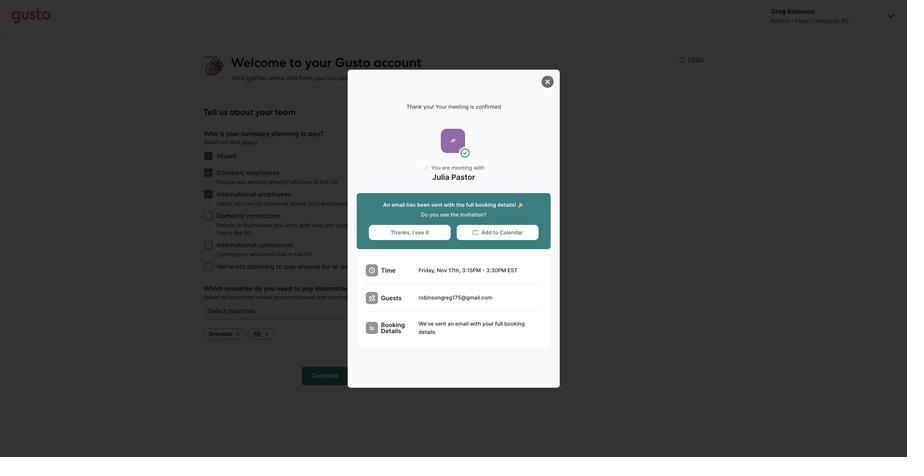 Task type: vqa. For each thing, say whether or not it's contained in the screenshot.


Task type: describe. For each thing, give the bounding box(es) containing it.
who right directly
[[290, 179, 302, 186]]

anyone
[[297, 263, 320, 270]]

pay inside which countries do you need to pay international employees in? select all countries where your employees are located.
[[302, 285, 314, 293]]

faqs button
[[679, 55, 704, 64]]

Myself checkbox
[[200, 148, 217, 164]]

are inside which countries do you need to pay international employees in? select all countries where your employees are located.
[[317, 294, 326, 301]]

employ
[[248, 179, 267, 186]]

experience.
[[399, 74, 433, 82]]

who right project, at the left of the page
[[434, 222, 445, 229]]

international for international employees
[[217, 190, 257, 198]]

in inside people or businesses you work with who are under contract for a specific project, who live in the us
[[227, 230, 232, 236]]

us inside people or businesses you work with who are under contract for a specific project, who live in the us
[[244, 230, 251, 236]]

tell
[[204, 107, 217, 117]]

employees up under
[[321, 200, 350, 207]]

are inside people or businesses you work with who are under contract for a specific project, who live in the us
[[325, 222, 334, 229]]

some
[[268, 74, 284, 82]]

a
[[385, 222, 389, 229]]

contractors
[[217, 251, 248, 258]]

businesses
[[243, 222, 272, 229]]

who
[[204, 130, 218, 138]]

all inside who is your company planning to pay? select all that apply
[[221, 139, 228, 146]]

welcome to your gusto account we'll gather some info from you to customize your setup experience.
[[231, 55, 433, 82]]

all inside which countries do you need to pay international employees in? select all countries where your employees are located.
[[221, 294, 228, 301]]

don't
[[262, 251, 276, 258]]

that
[[229, 139, 241, 146]]

your left team
[[255, 107, 273, 117]]

your up from
[[305, 55, 332, 70]]

located.
[[327, 294, 349, 301]]

1 vertical spatial countries
[[225, 285, 253, 293]]

your left "setup"
[[366, 74, 379, 82]]

employees down months
[[357, 285, 390, 293]]

people or businesses you work with who are under contract for a specific project, who live in the us
[[217, 222, 445, 236]]

Domestic contractors checkbox
[[200, 208, 217, 224]]

planning inside who is your company planning to pay? select all that apply
[[271, 130, 299, 138]]

2 horizontal spatial the
[[320, 179, 329, 186]]

which countries do you need to pay international employees in? select all countries where your employees are located.
[[204, 285, 400, 301]]

months
[[362, 263, 385, 270]]

live inside people or businesses you work with who are under contract for a specific project, who live in the us
[[217, 230, 226, 236]]

with
[[299, 222, 311, 229]]

work
[[284, 222, 298, 229]]

domestic contractors
[[217, 212, 281, 220]]

fiji link
[[249, 328, 274, 340]]

International employees checkbox
[[200, 186, 217, 203]]

grenada link
[[204, 328, 246, 340]]

the inside people or businesses you work with who are under contract for a specific project, who live in the us
[[234, 230, 242, 236]]

International contractors checkbox
[[200, 237, 217, 253]]

gather
[[247, 74, 267, 82]]

domestic for domestic contractors
[[217, 212, 245, 220]]

pay?
[[308, 130, 324, 138]]

international
[[315, 285, 355, 293]]

from
[[299, 74, 313, 82]]

international for international contractors
[[217, 241, 257, 249]]

domestic employees
[[217, 169, 279, 176]]

who right with
[[312, 222, 323, 229]]

employees down people you employ directly who live in the us
[[258, 190, 291, 198]]

home image
[[11, 9, 51, 24]]

2 vertical spatial the
[[294, 251, 303, 258]]

is
[[220, 130, 224, 138]]

domestic for domestic employees
[[217, 169, 245, 176]]

1 vertical spatial all
[[234, 200, 241, 207]]

We're not planning to pay anyone for at least 3 months checkbox
[[200, 258, 217, 275]]

select all non-us countries where your employees are located
[[217, 200, 382, 207]]

continue
[[311, 372, 339, 380]]

we're not planning to pay anyone for at least 3 months
[[217, 263, 385, 270]]

your inside which countries do you need to pay international employees in? select all countries where your employees are located.
[[273, 294, 285, 301]]

us
[[219, 107, 227, 117]]

to down contractors who don't live in the us
[[276, 263, 282, 270]]



Task type: locate. For each thing, give the bounding box(es) containing it.
2 horizontal spatial live
[[303, 179, 312, 186]]

0 horizontal spatial the
[[234, 230, 242, 236]]

in up contractors at the left
[[227, 230, 232, 236]]

the up select all non-us countries where your employees are located
[[320, 179, 329, 186]]

0 vertical spatial select
[[204, 139, 220, 146]]

1 vertical spatial are
[[325, 222, 334, 229]]

0 horizontal spatial in
[[227, 230, 232, 236]]

to inside which countries do you need to pay international employees in? select all countries where your employees are located.
[[294, 285, 300, 293]]

continue button
[[302, 367, 348, 385]]

all left non-
[[234, 200, 241, 207]]

people inside people or businesses you work with who are under contract for a specific project, who live in the us
[[217, 222, 235, 229]]

your inside who is your company planning to pay? select all that apply
[[226, 130, 240, 138]]

0 vertical spatial for
[[376, 222, 384, 229]]

countries
[[264, 200, 288, 207], [225, 285, 253, 293], [229, 294, 254, 301]]

people left or
[[217, 222, 235, 229]]

we're
[[217, 263, 234, 270]]

people for domestic employees
[[217, 179, 235, 186]]

2 people from the top
[[217, 222, 235, 229]]

are down international
[[317, 294, 326, 301]]

2 international from the top
[[217, 241, 257, 249]]

pay left anyone
[[284, 263, 296, 270]]

0 vertical spatial pay
[[284, 263, 296, 270]]

for
[[376, 222, 384, 229], [322, 263, 330, 270]]

people
[[217, 179, 235, 186], [217, 222, 235, 229]]

at
[[332, 263, 339, 270]]

live
[[303, 179, 312, 186], [217, 230, 226, 236], [277, 251, 287, 258]]

international employees
[[217, 190, 291, 198]]

where inside which countries do you need to pay international employees in? select all countries where your employees are located.
[[255, 294, 272, 301]]

faqs
[[688, 56, 704, 64]]

1 horizontal spatial in
[[288, 251, 293, 258]]

are left under
[[325, 222, 334, 229]]

contract
[[353, 222, 375, 229]]

fiji
[[254, 331, 261, 337]]

people you employ directly who live in the us
[[217, 179, 337, 186]]

you
[[314, 74, 325, 82], [236, 179, 246, 186], [273, 222, 283, 229], [264, 285, 275, 293]]

us
[[330, 179, 337, 186], [255, 200, 262, 207], [244, 230, 251, 236], [305, 251, 312, 258]]

countries left do
[[225, 285, 253, 293]]

welcome
[[231, 55, 286, 70]]

need
[[277, 285, 292, 293]]

the
[[320, 179, 329, 186], [234, 230, 242, 236], [294, 251, 303, 258]]

1 vertical spatial domestic
[[217, 212, 245, 220]]

are left located
[[351, 200, 360, 207]]

you right from
[[314, 74, 325, 82]]

to inside who is your company planning to pay? select all that apply
[[300, 130, 307, 138]]

domestic down myself
[[217, 169, 245, 176]]

1 vertical spatial in
[[227, 230, 232, 236]]

1 vertical spatial live
[[217, 230, 226, 236]]

setup
[[381, 74, 397, 82]]

not
[[235, 263, 245, 270]]

1 horizontal spatial for
[[376, 222, 384, 229]]

which
[[204, 285, 223, 293]]

0 vertical spatial the
[[320, 179, 329, 186]]

account menu element
[[761, 0, 896, 32]]

people for domestic contractors
[[217, 222, 235, 229]]

live up international contractors option
[[217, 230, 226, 236]]

in
[[314, 179, 318, 186], [227, 230, 232, 236], [288, 251, 293, 258]]

international contractors
[[217, 241, 293, 249]]

who
[[290, 179, 302, 186], [312, 222, 323, 229], [434, 222, 445, 229], [249, 251, 261, 258]]

grenada
[[209, 331, 232, 337]]

least
[[340, 263, 355, 270]]

you right do
[[264, 285, 275, 293]]

customize
[[335, 74, 364, 82]]

team
[[275, 107, 296, 117]]

contractors for international contractors
[[258, 241, 293, 249]]

for left at
[[322, 263, 330, 270]]

under
[[335, 222, 351, 229]]

select down who
[[204, 139, 220, 146]]

the up we're not planning to pay anyone for at least 3 months
[[294, 251, 303, 258]]

3
[[357, 263, 360, 270]]

who is your company planning to pay? select all that apply
[[204, 130, 324, 146]]

your
[[305, 55, 332, 70], [366, 74, 379, 82], [255, 107, 273, 117], [226, 130, 240, 138], [308, 200, 320, 207], [273, 294, 285, 301]]

specific
[[390, 222, 410, 229]]

1 horizontal spatial pay
[[302, 285, 314, 293]]

your down need
[[273, 294, 285, 301]]

for left a
[[376, 222, 384, 229]]

people up international employees "checkbox"
[[217, 179, 235, 186]]

apply
[[242, 139, 257, 146]]

1 vertical spatial international
[[217, 241, 257, 249]]

0 horizontal spatial where
[[255, 294, 272, 301]]

domestic
[[217, 169, 245, 176], [217, 212, 245, 220]]

2 domestic from the top
[[217, 212, 245, 220]]

to right need
[[294, 285, 300, 293]]

1 international from the top
[[217, 190, 257, 198]]

live up select all non-us countries where your employees are located
[[303, 179, 312, 186]]

1 vertical spatial people
[[217, 222, 235, 229]]

Domestic employees checkbox
[[200, 164, 217, 181]]

0 vertical spatial in
[[314, 179, 318, 186]]

0 horizontal spatial pay
[[284, 263, 296, 270]]

where
[[290, 200, 306, 207], [255, 294, 272, 301]]

contractors up don't
[[258, 241, 293, 249]]

2 vertical spatial are
[[317, 294, 326, 301]]

your up that
[[226, 130, 240, 138]]

to left customize
[[327, 74, 333, 82]]

0 horizontal spatial for
[[322, 263, 330, 270]]

the down or
[[234, 230, 242, 236]]

select inside who is your company planning to pay? select all that apply
[[204, 139, 220, 146]]

in?
[[392, 285, 400, 293]]

countries down not
[[229, 294, 254, 301]]

to
[[289, 55, 302, 70], [327, 74, 333, 82], [300, 130, 307, 138], [276, 263, 282, 270], [294, 285, 300, 293]]

0 vertical spatial planning
[[271, 130, 299, 138]]

you down domestic employees at the top of page
[[236, 179, 246, 186]]

1 vertical spatial planning
[[247, 263, 275, 270]]

1 horizontal spatial the
[[294, 251, 303, 258]]

tell us about your team
[[204, 107, 296, 117]]

employees
[[247, 169, 279, 176], [258, 190, 291, 198], [321, 200, 350, 207], [357, 285, 390, 293], [287, 294, 315, 301]]

in up we're not planning to pay anyone for at least 3 months
[[288, 251, 293, 258]]

planning down contractors who don't live in the us
[[247, 263, 275, 270]]

you left work
[[273, 222, 283, 229]]

1 horizontal spatial where
[[290, 200, 306, 207]]

domestic up or
[[217, 212, 245, 220]]

0 vertical spatial international
[[217, 190, 257, 198]]

2 vertical spatial all
[[221, 294, 228, 301]]

you inside which countries do you need to pay international employees in? select all countries where your employees are located.
[[264, 285, 275, 293]]

planning
[[271, 130, 299, 138], [247, 263, 275, 270]]

0 vertical spatial all
[[221, 139, 228, 146]]

to left pay?
[[300, 130, 307, 138]]

2 vertical spatial live
[[277, 251, 287, 258]]

account
[[374, 55, 421, 70]]

0 vertical spatial contractors
[[247, 212, 281, 220]]

2 vertical spatial countries
[[229, 294, 254, 301]]

pay down anyone
[[302, 285, 314, 293]]

0 vertical spatial where
[[290, 200, 306, 207]]

are
[[351, 200, 360, 207], [325, 222, 334, 229], [317, 294, 326, 301]]

select
[[204, 139, 220, 146], [217, 200, 233, 207], [204, 294, 220, 301]]

about
[[229, 107, 253, 117]]

you inside people or businesses you work with who are under contract for a specific project, who live in the us
[[273, 222, 283, 229]]

all down which
[[221, 294, 228, 301]]

employees down need
[[287, 294, 315, 301]]

info
[[286, 74, 297, 82]]

1 vertical spatial the
[[234, 230, 242, 236]]

international up contractors at the left
[[217, 241, 257, 249]]

all
[[221, 139, 228, 146], [234, 200, 241, 207], [221, 294, 228, 301]]

your up with
[[308, 200, 320, 207]]

project,
[[412, 222, 432, 229]]

directly
[[269, 179, 289, 186]]

you inside welcome to your gusto account we'll gather some info from you to customize your setup experience.
[[314, 74, 325, 82]]

2 vertical spatial select
[[204, 294, 220, 301]]

2 vertical spatial in
[[288, 251, 293, 258]]

select up domestic contractors option
[[217, 200, 233, 207]]

contractors who don't live in the us
[[217, 251, 312, 258]]

contractors
[[247, 212, 281, 220], [258, 241, 293, 249]]

planning down team
[[271, 130, 299, 138]]

1 vertical spatial where
[[255, 294, 272, 301]]

0 vertical spatial domestic
[[217, 169, 245, 176]]

0 vertical spatial countries
[[264, 200, 288, 207]]

2 horizontal spatial in
[[314, 179, 318, 186]]

1 vertical spatial for
[[322, 263, 330, 270]]

0 vertical spatial people
[[217, 179, 235, 186]]

1 vertical spatial select
[[217, 200, 233, 207]]

1 vertical spatial pay
[[302, 285, 314, 293]]

employees up employ
[[247, 169, 279, 176]]

1 vertical spatial contractors
[[258, 241, 293, 249]]

located
[[362, 200, 382, 207]]

where up with
[[290, 200, 306, 207]]

to up info
[[289, 55, 302, 70]]

do
[[254, 285, 262, 293]]

countries down people you employ directly who live in the us
[[264, 200, 288, 207]]

contractors for domestic contractors
[[247, 212, 281, 220]]

in up select all non-us countries where your employees are located
[[314, 179, 318, 186]]

select down which
[[204, 294, 220, 301]]

0 vertical spatial live
[[303, 179, 312, 186]]

or
[[236, 222, 242, 229]]

international
[[217, 190, 257, 198], [217, 241, 257, 249]]

pay
[[284, 263, 296, 270], [302, 285, 314, 293]]

non-
[[242, 200, 255, 207]]

gusto
[[335, 55, 370, 70]]

international up non-
[[217, 190, 257, 198]]

1 people from the top
[[217, 179, 235, 186]]

all down is
[[221, 139, 228, 146]]

myself
[[217, 152, 237, 160]]

0 horizontal spatial live
[[217, 230, 226, 236]]

company
[[241, 130, 270, 138]]

we'll
[[231, 74, 245, 82]]

for inside people or businesses you work with who are under contract for a specific project, who live in the us
[[376, 222, 384, 229]]

who down international contractors
[[249, 251, 261, 258]]

contractors up businesses at left
[[247, 212, 281, 220]]

0 vertical spatial are
[[351, 200, 360, 207]]

where down do
[[255, 294, 272, 301]]

select inside which countries do you need to pay international employees in? select all countries where your employees are located.
[[204, 294, 220, 301]]

live right don't
[[277, 251, 287, 258]]

1 domestic from the top
[[217, 169, 245, 176]]

1 horizontal spatial live
[[277, 251, 287, 258]]



